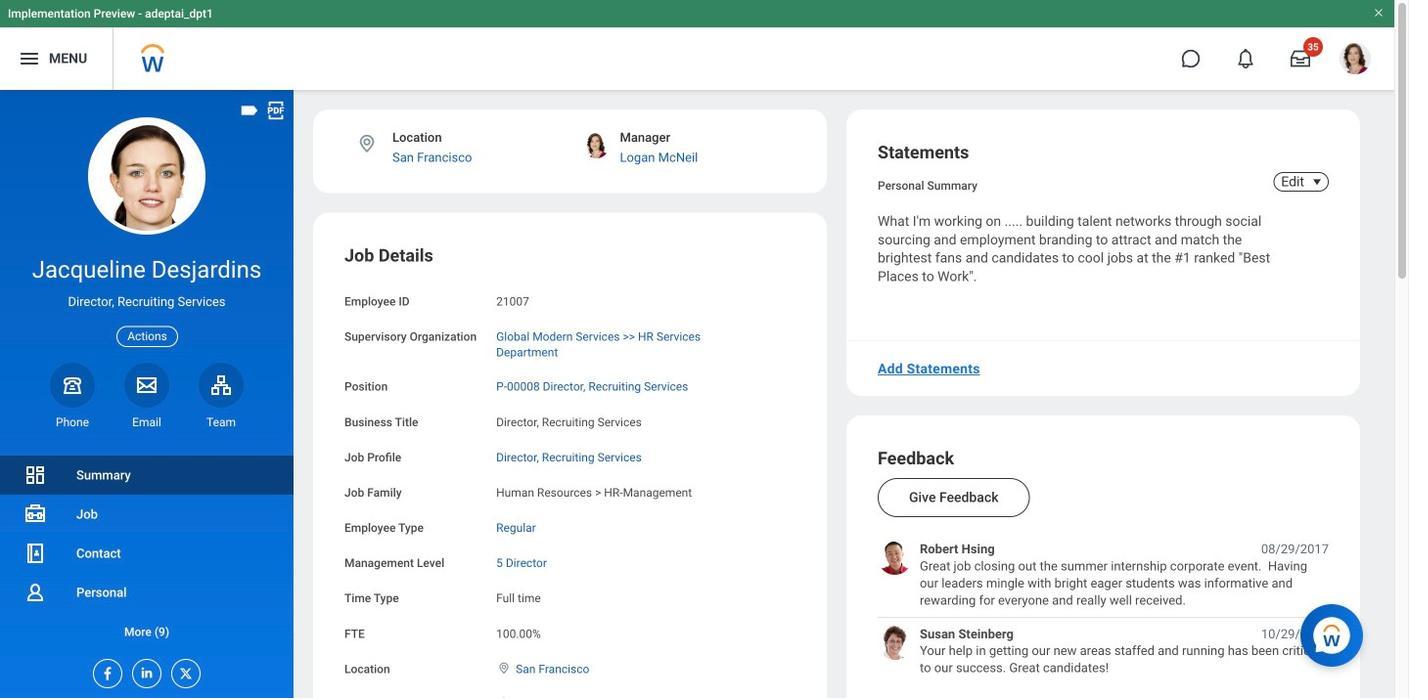 Task type: describe. For each thing, give the bounding box(es) containing it.
phone image
[[59, 374, 86, 397]]

mail image
[[135, 374, 159, 397]]

1 horizontal spatial list
[[878, 541, 1329, 677]]

summary image
[[23, 464, 47, 487]]

view printable version (pdf) image
[[265, 100, 287, 121]]

phone jacqueline desjardins element
[[50, 415, 95, 430]]

employee's photo (susan steinberg) image
[[878, 626, 912, 660]]

personal image
[[23, 581, 47, 605]]

close environment banner image
[[1373, 7, 1385, 19]]

tag image
[[239, 100, 260, 121]]

0 horizontal spatial list
[[0, 456, 294, 652]]

email jacqueline desjardins element
[[124, 415, 169, 430]]

inbox large image
[[1291, 49, 1310, 68]]

employee's photo (robert hsing) image
[[878, 541, 912, 576]]

location image
[[496, 662, 512, 676]]

profile logan mcneil image
[[1340, 43, 1371, 78]]

linkedin image
[[133, 661, 155, 681]]



Task type: locate. For each thing, give the bounding box(es) containing it.
facebook image
[[94, 661, 115, 682]]

x image
[[172, 661, 194, 682]]

navigation pane region
[[0, 90, 294, 699]]

full time element
[[496, 588, 541, 606]]

team jacqueline desjardins element
[[199, 415, 244, 430]]

group
[[344, 244, 796, 699]]

notifications large image
[[1236, 49, 1256, 68]]

list
[[0, 456, 294, 652], [878, 541, 1329, 677]]

caret down image
[[1305, 174, 1329, 190]]

justify image
[[18, 47, 41, 70]]

personal summary element
[[878, 175, 978, 193]]

banner
[[0, 0, 1394, 90]]

view team image
[[209, 374, 233, 397]]

location image
[[356, 133, 378, 155]]

job image
[[23, 503, 47, 526]]

contact image
[[23, 542, 47, 566]]



Task type: vqa. For each thing, say whether or not it's contained in the screenshot.
the Personal IMAGE
yes



